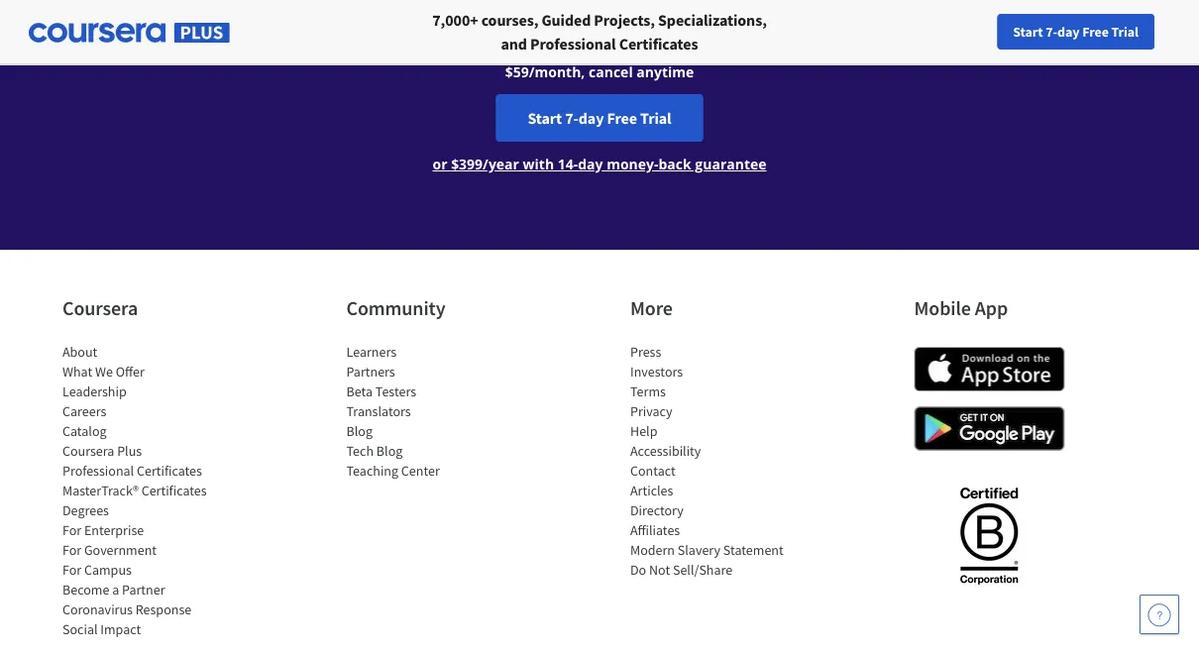 Task type: describe. For each thing, give the bounding box(es) containing it.
affiliates link
[[630, 521, 680, 539]]

what
[[62, 363, 92, 381]]

or
[[433, 155, 448, 173]]

government
[[84, 541, 157, 559]]

do not sell/share link
[[630, 561, 733, 579]]

leadership link
[[62, 383, 127, 400]]

careers
[[62, 402, 106, 420]]

for enterprise link
[[62, 521, 144, 539]]

privacy
[[630, 402, 673, 420]]

guided
[[542, 10, 591, 30]]

catalog link
[[62, 422, 107, 440]]

coursera plus link
[[62, 442, 142, 460]]

7,000+ inside unlimited access to 7,000+ world-class courses, hands-on projects, and job-ready certificate programs—all included in your subscription
[[349, 15, 392, 34]]

social
[[62, 621, 98, 638]]

$399
[[451, 155, 483, 173]]

coursera plus image
[[29, 23, 230, 43]]

/month,
[[529, 62, 585, 81]]

and inside 7,000+ courses, guided projects, specializations, and professional certificates
[[501, 34, 527, 54]]

1 horizontal spatial 7-
[[1046, 23, 1058, 41]]

about link
[[62, 343, 97, 361]]

impact
[[100, 621, 141, 638]]

0 horizontal spatial trial
[[640, 108, 672, 128]]

leadership
[[62, 383, 127, 400]]

center
[[401, 462, 440, 480]]

free for bottom start 7-day free trial button
[[607, 108, 637, 128]]

/year
[[483, 155, 519, 173]]

beta testers link
[[346, 383, 416, 400]]

partners
[[346, 363, 395, 381]]

0 vertical spatial blog
[[346, 422, 373, 440]]

logo of certified b corporation image
[[949, 476, 1030, 595]]

catalog
[[62, 422, 107, 440]]

1 vertical spatial start 7-day free trial button
[[496, 94, 703, 142]]

coronavirus response link
[[62, 601, 191, 619]]

for campus link
[[62, 561, 132, 579]]

terms link
[[630, 383, 666, 400]]

enterprise
[[84, 521, 144, 539]]

a
[[112, 581, 119, 599]]

investors link
[[630, 363, 683, 381]]

modern slavery statement link
[[630, 541, 784, 559]]

download on the app store image
[[914, 347, 1065, 392]]

contact link
[[630, 462, 676, 480]]

back
[[659, 155, 692, 173]]

with
[[523, 155, 554, 173]]

affiliates
[[630, 521, 680, 539]]

beta
[[346, 383, 373, 400]]

list for coursera
[[62, 342, 231, 639]]

1 coursera from the top
[[62, 296, 138, 321]]

hands-
[[529, 15, 573, 34]]

press
[[630, 343, 661, 361]]

for government link
[[62, 541, 157, 559]]

campus
[[84, 561, 132, 579]]

professional inside about what we offer leadership careers catalog coursera plus professional certificates mastertrack® certificates degrees for enterprise for government for campus become a partner coronavirus response social impact
[[62, 462, 134, 480]]

careers link
[[62, 402, 106, 420]]

unlimited access to 7,000+ world-class courses, hands-on projects, and job-ready certificate programs—all included in your subscription
[[220, 15, 980, 55]]

modern
[[630, 541, 675, 559]]

become a partner link
[[62, 581, 165, 599]]

access
[[286, 15, 328, 34]]

courses, inside 7,000+ courses, guided projects, specializations, and professional certificates
[[481, 10, 539, 30]]

slavery
[[678, 541, 721, 559]]

coursera image
[[16, 16, 142, 48]]

learners partners beta testers translators blog tech blog teaching center
[[346, 343, 440, 480]]

7,000+ courses, guided projects, specializations, and professional certificates
[[432, 10, 767, 54]]

projects,
[[594, 10, 655, 30]]

help center image
[[1148, 603, 1172, 626]]

tech blog link
[[346, 442, 403, 460]]

1 vertical spatial blog
[[376, 442, 403, 460]]

tech
[[346, 442, 374, 460]]

day for topmost start 7-day free trial button
[[1058, 23, 1080, 41]]

in
[[968, 15, 980, 34]]

more
[[630, 296, 673, 321]]

degrees link
[[62, 502, 109, 519]]

courses, inside unlimited access to 7,000+ world-class courses, hands-on projects, and job-ready certificate programs—all included in your subscription
[[472, 15, 525, 34]]

2 vertical spatial certificates
[[141, 482, 207, 500]]

contact
[[630, 462, 676, 480]]

professional inside 7,000+ courses, guided projects, specializations, and professional certificates
[[530, 34, 616, 54]]

accessibility link
[[630, 442, 701, 460]]

0 vertical spatial start 7-day free trial button
[[997, 14, 1155, 50]]

guarantee
[[695, 155, 767, 173]]

cancel
[[589, 62, 633, 81]]

social impact link
[[62, 621, 141, 638]]

privacy link
[[630, 402, 673, 420]]

about
[[62, 343, 97, 361]]

help link
[[630, 422, 658, 440]]

coursera inside about what we offer leadership careers catalog coursera plus professional certificates mastertrack® certificates degrees for enterprise for government for campus become a partner coronavirus response social impact
[[62, 442, 114, 460]]

0 vertical spatial trial
[[1112, 23, 1139, 41]]

start 7-day free trial for topmost start 7-day free trial button
[[1013, 23, 1139, 41]]

articles
[[630, 482, 673, 500]]

1 for from the top
[[62, 521, 81, 539]]



Task type: locate. For each thing, give the bounding box(es) containing it.
2 vertical spatial day
[[578, 155, 603, 173]]

mastertrack®
[[62, 482, 139, 500]]

0 horizontal spatial start 7-day free trial button
[[496, 94, 703, 142]]

press link
[[630, 343, 661, 361]]

3 list from the left
[[630, 342, 799, 580]]

0 horizontal spatial list
[[62, 342, 231, 639]]

on
[[573, 15, 590, 34]]

1 horizontal spatial free
[[1083, 23, 1109, 41]]

articles link
[[630, 482, 673, 500]]

0 vertical spatial for
[[62, 521, 81, 539]]

7,000+ inside 7,000+ courses, guided projects, specializations, and professional certificates
[[432, 10, 478, 30]]

list for community
[[346, 342, 515, 481]]

0 horizontal spatial and
[[501, 34, 527, 54]]

0 vertical spatial start 7-day free trial
[[1013, 23, 1139, 41]]

list containing press
[[630, 342, 799, 580]]

projects,
[[594, 15, 649, 34]]

ready
[[706, 15, 743, 34]]

1 horizontal spatial start 7-day free trial
[[1013, 23, 1139, 41]]

list
[[62, 342, 231, 639], [346, 342, 515, 481], [630, 342, 799, 580]]

start 7-day free trial
[[1013, 23, 1139, 41], [528, 108, 672, 128]]

become
[[62, 581, 109, 599]]

1 list from the left
[[62, 342, 231, 639]]

partners link
[[346, 363, 395, 381]]

press investors terms privacy help accessibility contact articles directory affiliates modern slavery statement do not sell/share
[[630, 343, 784, 579]]

professional up mastertrack®
[[62, 462, 134, 480]]

1 vertical spatial start
[[528, 108, 562, 128]]

mobile app
[[914, 296, 1008, 321]]

degrees
[[62, 502, 109, 519]]

not
[[649, 561, 670, 579]]

certificates up anytime
[[619, 34, 698, 54]]

learners
[[346, 343, 397, 361]]

coursera
[[62, 296, 138, 321], [62, 442, 114, 460]]

1 vertical spatial free
[[607, 108, 637, 128]]

to
[[332, 15, 345, 34]]

0 horizontal spatial 7-
[[565, 108, 579, 128]]

2 for from the top
[[62, 541, 81, 559]]

learners link
[[346, 343, 397, 361]]

mobile
[[914, 296, 971, 321]]

professional certificates link
[[62, 462, 202, 480]]

testers
[[376, 383, 416, 400]]

2 vertical spatial for
[[62, 561, 81, 579]]

and
[[653, 15, 677, 34], [501, 34, 527, 54]]

and left job-
[[653, 15, 677, 34]]

certificates down "professional certificates" link
[[141, 482, 207, 500]]

translators link
[[346, 402, 411, 420]]

0 horizontal spatial blog
[[346, 422, 373, 440]]

translators
[[346, 402, 411, 420]]

do
[[630, 561, 646, 579]]

1 horizontal spatial and
[[653, 15, 677, 34]]

1 horizontal spatial start 7-day free trial button
[[997, 14, 1155, 50]]

0 vertical spatial professional
[[530, 34, 616, 54]]

community
[[346, 296, 446, 321]]

about what we offer leadership careers catalog coursera plus professional certificates mastertrack® certificates degrees for enterprise for government for campus become a partner coronavirus response social impact
[[62, 343, 207, 638]]

response
[[136, 601, 191, 619]]

7,000+ left the hands- at the left top of the page
[[432, 10, 478, 30]]

certificate
[[746, 15, 810, 34]]

7- up 14-
[[565, 108, 579, 128]]

0 vertical spatial certificates
[[619, 34, 698, 54]]

unlimited
[[220, 15, 283, 34]]

start 7-day free trial button
[[997, 14, 1155, 50], [496, 94, 703, 142]]

directory
[[630, 502, 684, 519]]

programs—all
[[813, 15, 905, 34]]

1 vertical spatial day
[[579, 108, 604, 128]]

1 horizontal spatial blog
[[376, 442, 403, 460]]

0 vertical spatial coursera
[[62, 296, 138, 321]]

start 7-day free trial for bottom start 7-day free trial button
[[528, 108, 672, 128]]

0 vertical spatial free
[[1083, 23, 1109, 41]]

free
[[1083, 23, 1109, 41], [607, 108, 637, 128]]

mastertrack® certificates link
[[62, 482, 207, 500]]

certificates
[[619, 34, 698, 54], [137, 462, 202, 480], [141, 482, 207, 500]]

coursera down catalog 'link'
[[62, 442, 114, 460]]

free up 'money-'
[[607, 108, 637, 128]]

0 horizontal spatial start
[[528, 108, 562, 128]]

3 for from the top
[[62, 561, 81, 579]]

certificates inside 7,000+ courses, guided projects, specializations, and professional certificates
[[619, 34, 698, 54]]

list containing learners
[[346, 342, 515, 481]]

and inside unlimited access to 7,000+ world-class courses, hands-on projects, and job-ready certificate programs—all included in your subscription
[[653, 15, 677, 34]]

0 vertical spatial 7-
[[1046, 23, 1058, 41]]

list containing about
[[62, 342, 231, 639]]

certificates up "mastertrack® certificates" link
[[137, 462, 202, 480]]

1 vertical spatial coursera
[[62, 442, 114, 460]]

0 vertical spatial start
[[1013, 23, 1043, 41]]

job-
[[681, 15, 706, 34]]

money-
[[607, 155, 659, 173]]

courses, up "$59"
[[481, 10, 539, 30]]

for up for campus link
[[62, 541, 81, 559]]

included
[[909, 15, 964, 34]]

start right the 'in'
[[1013, 23, 1043, 41]]

day right show notifications icon
[[1058, 23, 1080, 41]]

plus
[[117, 442, 142, 460]]

specializations,
[[658, 10, 767, 30]]

day up or $399 /year with 14-day money-back guarantee
[[579, 108, 604, 128]]

class
[[437, 15, 468, 34]]

free for topmost start 7-day free trial button
[[1083, 23, 1109, 41]]

0 horizontal spatial start 7-day free trial
[[528, 108, 672, 128]]

subscription
[[576, 36, 656, 55]]

professional down guided
[[530, 34, 616, 54]]

help
[[630, 422, 658, 440]]

$59
[[505, 62, 529, 81]]

day left 'money-'
[[578, 155, 603, 173]]

investors
[[630, 363, 683, 381]]

show notifications image
[[1004, 25, 1028, 49]]

coursera up about
[[62, 296, 138, 321]]

1 vertical spatial start 7-day free trial
[[528, 108, 672, 128]]

app
[[975, 296, 1008, 321]]

1 vertical spatial for
[[62, 541, 81, 559]]

sell/share
[[673, 561, 733, 579]]

for up become
[[62, 561, 81, 579]]

2 coursera from the top
[[62, 442, 114, 460]]

day for bottom start 7-day free trial button
[[579, 108, 604, 128]]

1 vertical spatial 7-
[[565, 108, 579, 128]]

we
[[95, 363, 113, 381]]

and up "$59"
[[501, 34, 527, 54]]

0 vertical spatial day
[[1058, 23, 1080, 41]]

free right show notifications icon
[[1083, 23, 1109, 41]]

blog link
[[346, 422, 373, 440]]

1 horizontal spatial list
[[346, 342, 515, 481]]

terms
[[630, 383, 666, 400]]

2 horizontal spatial list
[[630, 342, 799, 580]]

teaching center link
[[346, 462, 440, 480]]

14-
[[558, 155, 578, 173]]

what we offer link
[[62, 363, 145, 381]]

7- right show notifications icon
[[1046, 23, 1058, 41]]

courses, right class
[[472, 15, 525, 34]]

blog
[[346, 422, 373, 440], [376, 442, 403, 460]]

1 vertical spatial certificates
[[137, 462, 202, 480]]

1 horizontal spatial professional
[[530, 34, 616, 54]]

1 horizontal spatial 7,000+
[[432, 10, 478, 30]]

0 horizontal spatial 7,000+
[[349, 15, 392, 34]]

1 horizontal spatial start
[[1013, 23, 1043, 41]]

1 vertical spatial trial
[[640, 108, 672, 128]]

2 list from the left
[[346, 342, 515, 481]]

0 horizontal spatial free
[[607, 108, 637, 128]]

start up "with"
[[528, 108, 562, 128]]

7-
[[1046, 23, 1058, 41], [565, 108, 579, 128]]

partner
[[122, 581, 165, 599]]

0 horizontal spatial professional
[[62, 462, 134, 480]]

get it on google play image
[[914, 406, 1065, 451]]

7,000+ right to
[[349, 15, 392, 34]]

1 horizontal spatial trial
[[1112, 23, 1139, 41]]

offer
[[116, 363, 145, 381]]

or $399 /year with 14-day money-back guarantee
[[433, 155, 767, 173]]

teaching
[[346, 462, 399, 480]]

day
[[1058, 23, 1080, 41], [579, 108, 604, 128], [578, 155, 603, 173]]

coronavirus
[[62, 601, 133, 619]]

for down degrees
[[62, 521, 81, 539]]

1 vertical spatial professional
[[62, 462, 134, 480]]

blog up the tech
[[346, 422, 373, 440]]

list for more
[[630, 342, 799, 580]]

blog up teaching center link
[[376, 442, 403, 460]]



Task type: vqa. For each thing, say whether or not it's contained in the screenshot.
right Report
no



